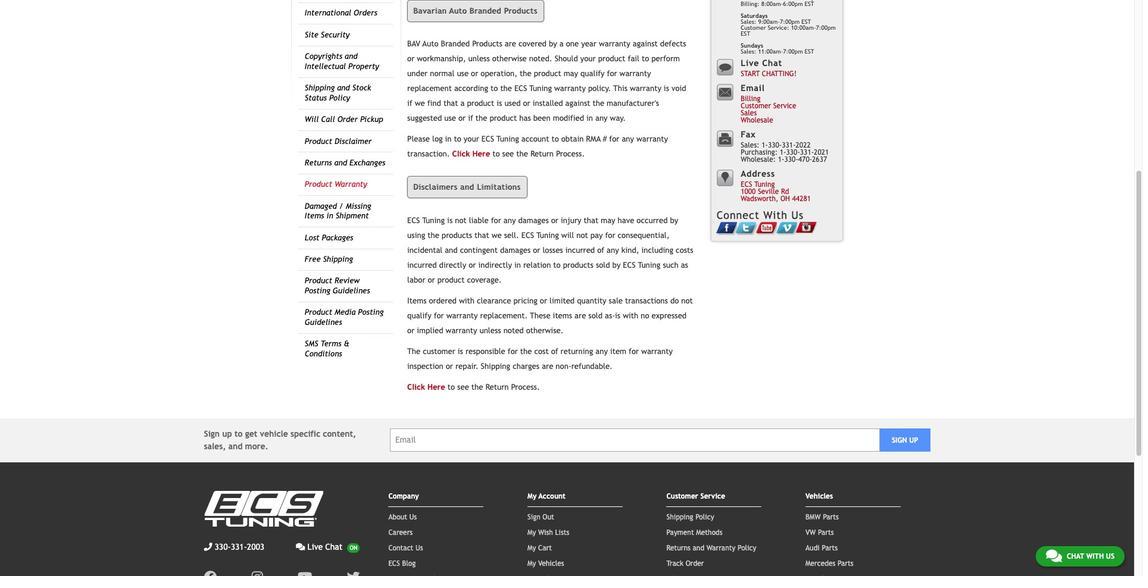 Task type: vqa. For each thing, say whether or not it's contained in the screenshot.


Task type: describe. For each thing, give the bounding box(es) containing it.
contact us link
[[388, 544, 423, 552]]

and for returns and warranty policy
[[693, 544, 704, 552]]

product down noted.
[[534, 69, 561, 78]]

lost packages
[[305, 233, 353, 242]]

0 vertical spatial with
[[459, 296, 475, 305]]

costs
[[676, 246, 694, 255]]

as
[[681, 261, 688, 270]]

customer
[[423, 347, 455, 356]]

0 vertical spatial click
[[452, 150, 470, 159]]

to inside ecs tuning is not liable for any damages or injury that may have occurred by using the products that we sell. ecs tuning will not pay for consequential, incidental and contingent damages or losses incurred of any kind, including costs incurred directly or indirectly in relation to products sold by ecs tuning such as labor or product coverage.
[[553, 261, 561, 270]]

to inside sign up to get vehicle specific content, sales, and more.
[[235, 429, 243, 439]]

330-331-2003
[[215, 542, 265, 552]]

blog
[[402, 560, 416, 568]]

330- right phone "image" at the left of page
[[215, 542, 231, 552]]

inspection
[[407, 362, 444, 371]]

with
[[764, 209, 788, 221]]

1- right wholesale:
[[778, 156, 785, 164]]

methods
[[696, 529, 723, 537]]

suggested
[[407, 114, 442, 123]]

parts for audi parts
[[822, 544, 838, 552]]

unless inside items ordered with clearance pricing or limited quantity sale transactions do not qualify for warranty replacement. these items are sold as-is with no expressed or implied warranty unless noted otherwise.
[[480, 326, 501, 335]]

or down bav
[[407, 54, 415, 63]]

free shipping
[[305, 255, 353, 264]]

service inside email billing customer service sales wholesale
[[773, 102, 796, 110]]

0 vertical spatial click here to see the return process.
[[452, 150, 585, 159]]

exchanges
[[350, 158, 385, 167]]

chat with us
[[1067, 553, 1115, 561]]

product review posting guidelines
[[305, 277, 370, 295]]

sales link
[[741, 109, 757, 118]]

1 vertical spatial process.
[[511, 383, 540, 392]]

is left 'void'
[[664, 84, 669, 93]]

sign for sign up
[[892, 436, 907, 445]]

1 sales: from the top
[[741, 18, 756, 25]]

1 vertical spatial vehicles
[[538, 560, 564, 568]]

conditions
[[305, 349, 342, 358]]

or up "these"
[[540, 296, 547, 305]]

the customer is responsible for the cost of returning any item for warranty inspection or repair. shipping charges are non-refundable.
[[407, 347, 673, 371]]

tuning down including
[[638, 261, 661, 270]]

ecs inside please log in to your ecs tuning account to obtain rma # for any warranty transaction.
[[482, 135, 494, 144]]

1 vertical spatial damages
[[500, 246, 531, 255]]

1 horizontal spatial incurred
[[565, 246, 595, 255]]

in inside bav auto branded products are covered by a one year warranty against defects or workmanship, unless otherwise noted. should your product fail to perform under normal use or operation, the product may qualify for warranty replacement according to the ecs tuning warranty policy. this warranty is void if we find that a product is used or installed against the manufacturer's suggested use or if the product has been modified in any way.
[[587, 114, 593, 123]]

mercedes parts
[[806, 560, 854, 568]]

and for disclaimers and limitations
[[461, 183, 475, 192]]

2 vertical spatial chat
[[1067, 553, 1084, 561]]

1 horizontal spatial by
[[612, 261, 621, 270]]

transaction.
[[407, 150, 450, 159]]

tuning inside please log in to your ecs tuning account to obtain rma # for any warranty transaction.
[[497, 135, 519, 144]]

using
[[407, 231, 425, 240]]

the down noted.
[[520, 69, 532, 78]]

products for bavarian auto branded products
[[505, 6, 538, 15]]

est down 10:00am-
[[805, 48, 814, 55]]

is inside items ordered with clearance pricing or limited quantity sale transactions do not qualify for warranty replacement. these items are sold as-is with no expressed or implied warranty unless noted otherwise.
[[615, 311, 621, 320]]

any left kind,
[[607, 246, 619, 255]]

product down used
[[490, 114, 517, 123]]

ordered
[[429, 296, 457, 305]]

chat with us link
[[1036, 547, 1125, 567]]

responsible
[[466, 347, 505, 356]]

quantity
[[577, 296, 607, 305]]

1- up wholesale:
[[762, 141, 768, 150]]

2021
[[814, 148, 829, 157]]

sold inside ecs tuning is not liable for any damages or injury that may have occurred by using the products that we sell. ecs tuning will not pay for consequential, incidental and contingent damages or losses incurred of any kind, including costs incurred directly or indirectly in relation to products sold by ecs tuning such as labor or product coverage.
[[596, 261, 610, 270]]

of inside ecs tuning is not liable for any damages or injury that may have occurred by using the products that we sell. ecs tuning will not pay for consequential, incidental and contingent damages or losses incurred of any kind, including costs incurred directly or indirectly in relation to products sold by ecs tuning such as labor or product coverage.
[[597, 246, 604, 255]]

6:00pm
[[783, 1, 803, 7]]

or down contingent
[[469, 261, 476, 270]]

1 vertical spatial against
[[565, 99, 590, 108]]

will
[[561, 231, 574, 240]]

or right labor
[[428, 275, 435, 284]]

billing link
[[741, 95, 761, 103]]

auto for bav
[[423, 40, 439, 49]]

in inside ecs tuning is not liable for any damages or injury that may have occurred by using the products that we sell. ecs tuning will not pay for consequential, incidental and contingent damages or losses incurred of any kind, including costs incurred directly or indirectly in relation to products sold by ecs tuning such as labor or product coverage.
[[514, 261, 521, 270]]

and for copyrights and intellectual property
[[345, 52, 358, 61]]

workmanship,
[[417, 54, 466, 63]]

guidelines for review
[[333, 286, 370, 295]]

my vehicles
[[528, 560, 564, 568]]

relation
[[523, 261, 551, 270]]

2 vertical spatial with
[[1086, 553, 1104, 561]]

330- down 2022
[[785, 156, 798, 164]]

is left used
[[497, 99, 502, 108]]

1 horizontal spatial click here link
[[452, 150, 490, 159]]

policy inside shipping and stock status policy
[[329, 93, 350, 102]]

please log in to your ecs tuning account to obtain rma # for any warranty transaction.
[[407, 135, 668, 159]]

pickup
[[360, 115, 383, 124]]

to right log
[[454, 135, 461, 144]]

branded for bavarian
[[470, 6, 502, 15]]

lost packages link
[[305, 233, 353, 242]]

twitter logo image
[[347, 571, 360, 576]]

oh
[[781, 195, 790, 203]]

ecs tuning image
[[204, 491, 323, 527]]

may inside ecs tuning is not liable for any damages or injury that may have occurred by using the products that we sell. ecs tuning will not pay for consequential, incidental and contingent damages or losses incurred of any kind, including costs incurred directly or indirectly in relation to products sold by ecs tuning such as labor or product coverage.
[[601, 216, 615, 225]]

of inside the customer is responsible for the cost of returning any item for warranty inspection or repair. shipping charges are non-refundable.
[[551, 347, 558, 356]]

live for live chat start chatting!
[[741, 58, 759, 68]]

we inside bav auto branded products are covered by a one year warranty against defects or workmanship, unless otherwise noted. should your product fail to perform under normal use or operation, the product may qualify for warranty replacement according to the ecs tuning warranty policy. this warranty is void if we find that a product is used or installed against the manufacturer's suggested use or if the product has been modified in any way.
[[415, 99, 425, 108]]

replacement.
[[480, 311, 528, 320]]

limitations
[[477, 183, 521, 192]]

Email email field
[[390, 429, 880, 452]]

product left "fail"
[[598, 54, 626, 63]]

0 vertical spatial order
[[337, 115, 358, 124]]

normal
[[430, 69, 455, 78]]

transactions
[[625, 296, 668, 305]]

1 horizontal spatial products
[[563, 261, 594, 270]]

0 horizontal spatial click here link
[[407, 383, 445, 392]]

0 vertical spatial not
[[455, 216, 467, 225]]

non-
[[556, 362, 571, 371]]

0 vertical spatial a
[[560, 40, 564, 49]]

1- left 2022
[[780, 148, 786, 157]]

out
[[543, 513, 554, 521]]

the down account
[[516, 150, 528, 159]]

or down 'according'
[[458, 114, 466, 123]]

damaged
[[305, 202, 337, 211]]

facebook logo image
[[204, 571, 217, 576]]

the up used
[[500, 84, 512, 93]]

chat for live chat start chatting!
[[762, 58, 782, 68]]

qualify inside items ordered with clearance pricing or limited quantity sale transactions do not qualify for warranty replacement. these items are sold as-is with no expressed or implied warranty unless noted otherwise.
[[407, 311, 432, 320]]

tuning up 'losses'
[[537, 231, 559, 240]]

audi parts
[[806, 544, 838, 552]]

pay
[[591, 231, 603, 240]]

and inside ecs tuning is not liable for any damages or injury that may have occurred by using the products that we sell. ecs tuning will not pay for consequential, incidental and contingent damages or losses incurred of any kind, including costs incurred directly or indirectly in relation to products sold by ecs tuning such as labor or product coverage.
[[445, 246, 458, 255]]

my for my vehicles
[[528, 560, 536, 568]]

or right used
[[523, 99, 530, 108]]

1 vertical spatial service
[[701, 492, 725, 501]]

2 vertical spatial that
[[475, 231, 489, 240]]

1 horizontal spatial see
[[502, 150, 514, 159]]

that inside bav auto branded products are covered by a one year warranty against defects or workmanship, unless otherwise noted. should your product fail to perform under normal use or operation, the product may qualify for warranty replacement according to the ecs tuning warranty policy. this warranty is void if we find that a product is used or installed against the manufacturer's suggested use or if the product has been modified in any way.
[[444, 99, 458, 108]]

11:00am-
[[758, 48, 783, 55]]

warranty down "fail"
[[620, 69, 651, 78]]

guidelines for media
[[305, 318, 342, 327]]

ecs right sell.
[[522, 231, 534, 240]]

review
[[335, 277, 360, 285]]

sign up
[[892, 436, 918, 445]]

1 horizontal spatial vehicles
[[806, 492, 833, 501]]

products for bav auto branded products are covered by a one year warranty against defects or workmanship, unless otherwise noted. should your product fail to perform under normal use or operation, the product may qualify for warranty replacement according to the ecs tuning warranty policy. this warranty is void if we find that a product is used or installed against the manufacturer's suggested use or if the product has been modified in any way.
[[472, 40, 502, 49]]

0 horizontal spatial return
[[486, 383, 509, 392]]

1 horizontal spatial order
[[686, 560, 704, 568]]

media
[[335, 308, 356, 317]]

2003
[[247, 542, 265, 552]]

product inside ecs tuning is not liable for any damages or injury that may have occurred by using the products that we sell. ecs tuning will not pay for consequential, incidental and contingent damages or losses incurred of any kind, including costs incurred directly or indirectly in relation to products sold by ecs tuning such as labor or product coverage.
[[437, 275, 465, 284]]

security
[[321, 30, 350, 39]]

about
[[388, 513, 407, 521]]

or left injury
[[551, 216, 559, 225]]

disclaimers and limitations
[[414, 183, 521, 192]]

track order link
[[667, 560, 704, 568]]

will
[[305, 115, 319, 124]]

this
[[613, 84, 628, 93]]

for inside items ordered with clearance pricing or limited quantity sale transactions do not qualify for warranty replacement. these items are sold as-is with no expressed or implied warranty unless noted otherwise.
[[434, 311, 444, 320]]

sign up button
[[880, 429, 930, 452]]

1 vertical spatial a
[[461, 99, 465, 108]]

to down customer
[[448, 383, 455, 392]]

warranty inside please log in to your ecs tuning account to obtain rma # for any warranty transaction.
[[637, 135, 668, 144]]

these
[[530, 311, 551, 320]]

2 vertical spatial policy
[[738, 544, 756, 552]]

est up sundays on the top right
[[741, 30, 750, 37]]

warranty up manufacturer's
[[630, 84, 662, 93]]

1 vertical spatial click
[[407, 383, 425, 392]]

shipping inside shipping and stock status policy
[[305, 83, 335, 92]]

1 vertical spatial if
[[468, 114, 473, 123]]

live for live chat
[[308, 542, 323, 552]]

shipping up payment
[[667, 513, 693, 521]]

according
[[454, 84, 488, 93]]

shipment
[[336, 212, 369, 220]]

shipping down packages
[[323, 255, 353, 264]]

mercedes parts link
[[806, 560, 854, 568]]

sales
[[741, 109, 757, 118]]

330-331-2003 link
[[204, 541, 265, 554]]

installed
[[533, 99, 563, 108]]

customer service link
[[741, 102, 796, 110]]

warranty up installed
[[554, 84, 586, 93]]

bmw parts link
[[806, 513, 839, 521]]

not inside items ordered with clearance pricing or limited quantity sale transactions do not qualify for warranty replacement. these items are sold as-is with no expressed or implied warranty unless noted otherwise.
[[681, 296, 693, 305]]

for right liable
[[491, 216, 501, 225]]

7:00pm down 6:00pm
[[780, 18, 800, 25]]

1 horizontal spatial process.
[[556, 150, 585, 159]]

cart
[[538, 544, 552, 552]]

0 vertical spatial return
[[530, 150, 554, 159]]

1000
[[741, 188, 756, 196]]

posting for product review posting guidelines
[[305, 286, 330, 295]]

1 horizontal spatial policy
[[696, 513, 714, 521]]

service:
[[768, 24, 789, 31]]

0 vertical spatial against
[[633, 40, 658, 49]]

for up charges
[[508, 347, 518, 356]]

product down 'according'
[[467, 99, 494, 108]]

including
[[642, 246, 674, 255]]

instagram logo image
[[252, 571, 263, 576]]

pricing
[[514, 296, 538, 305]]

cost
[[534, 347, 549, 356]]

call
[[321, 115, 335, 124]]

7:00pm down 10:00am-
[[783, 48, 803, 55]]

or up the relation
[[533, 246, 540, 255]]

ecs down kind,
[[623, 261, 636, 270]]

up for sign up
[[909, 436, 918, 445]]

1 vertical spatial that
[[584, 216, 599, 225]]

your inside bav auto branded products are covered by a one year warranty against defects or workmanship, unless otherwise noted. should your product fail to perform under normal use or operation, the product may qualify for warranty replacement according to the ecs tuning warranty policy. this warranty is void if we find that a product is used or installed against the manufacturer's suggested use or if the product has been modified in any way.
[[580, 54, 596, 63]]

rd
[[781, 188, 789, 196]]

property
[[348, 62, 379, 71]]

#
[[603, 135, 607, 144]]

to left obtain
[[552, 135, 559, 144]]

ecs blog
[[388, 560, 416, 568]]

my cart link
[[528, 544, 552, 552]]

any up sell.
[[504, 216, 516, 225]]

damaged / missing items in shipment link
[[305, 202, 371, 220]]

for inside please log in to your ecs tuning account to obtain rma # for any warranty transaction.
[[609, 135, 620, 144]]

customer inside the billing: 8:00am-6:00pm est saturdays sales: 9:00am-7:00pm est customer service: 10:00am-7:00pm est sundays sales: 11:00am-7:00pm est
[[741, 24, 766, 31]]

7:00pm right service:
[[816, 24, 836, 31]]

under
[[407, 69, 428, 78]]

to down operation,
[[491, 84, 498, 93]]

sign for sign up to get vehicle specific content, sales, and more.
[[204, 429, 220, 439]]

audi
[[806, 544, 820, 552]]

parts for bmw parts
[[823, 513, 839, 521]]

tuning up the using
[[422, 216, 445, 225]]

0 horizontal spatial 331-
[[231, 542, 247, 552]]

my for my wish lists
[[528, 529, 536, 537]]

0 vertical spatial here
[[472, 150, 490, 159]]

content,
[[323, 429, 356, 439]]

2637
[[812, 156, 827, 164]]

warranty up "fail"
[[599, 40, 630, 49]]

1 vertical spatial use
[[444, 114, 456, 123]]

contact
[[388, 544, 413, 552]]

product disclaimer
[[305, 137, 372, 146]]

way.
[[610, 114, 626, 123]]

0 vertical spatial warranty
[[335, 180, 367, 189]]

limited
[[550, 296, 575, 305]]

otherwise.
[[526, 326, 564, 335]]

bmw
[[806, 513, 821, 521]]

are for cost
[[542, 362, 553, 371]]



Task type: locate. For each thing, give the bounding box(es) containing it.
connect
[[717, 209, 760, 221]]

any inside the customer is responsible for the cost of returning any item for warranty inspection or repair. shipping charges are non-refundable.
[[596, 347, 608, 356]]

1 horizontal spatial your
[[580, 54, 596, 63]]

billing:
[[741, 1, 760, 7]]

or up 'according'
[[471, 69, 478, 78]]

0 vertical spatial sales:
[[741, 18, 756, 25]]

2 horizontal spatial by
[[670, 216, 678, 225]]

the up incidental
[[428, 231, 439, 240]]

and for shipping and stock status policy
[[337, 83, 350, 92]]

incidental
[[407, 246, 443, 255]]

service up shipping policy link
[[701, 492, 725, 501]]

10:00am-
[[791, 24, 816, 31]]

my wish lists link
[[528, 529, 570, 537]]

unless down replacement.
[[480, 326, 501, 335]]

1 vertical spatial customer
[[741, 102, 771, 110]]

sign out
[[528, 513, 554, 521]]

tuning inside bav auto branded products are covered by a one year warranty against defects or workmanship, unless otherwise noted. should your product fail to perform under normal use or operation, the product may qualify for warranty replacement according to the ecs tuning warranty policy. this warranty is void if we find that a product is used or installed against the manufacturer's suggested use or if the product has been modified in any way.
[[529, 84, 552, 93]]

returns for returns and exchanges
[[305, 158, 332, 167]]

shipping inside the customer is responsible for the cost of returning any item for warranty inspection or repair. shipping charges are non-refundable.
[[481, 362, 510, 371]]

comments image for chat
[[1046, 549, 1062, 563]]

1 vertical spatial order
[[686, 560, 704, 568]]

if up suggested
[[407, 99, 413, 108]]

1 horizontal spatial that
[[475, 231, 489, 240]]

incurred down incidental
[[407, 261, 437, 270]]

1 horizontal spatial returns
[[667, 544, 691, 552]]

by up noted.
[[549, 40, 557, 49]]

wholesale:
[[741, 156, 776, 164]]

product review posting guidelines link
[[305, 277, 370, 295]]

my for my cart
[[528, 544, 536, 552]]

international orders link
[[305, 9, 377, 18]]

1 horizontal spatial sign
[[528, 513, 541, 521]]

ecs up the using
[[407, 216, 420, 225]]

ecs up used
[[514, 84, 527, 93]]

or inside the customer is responsible for the cost of returning any item for warranty inspection or repair. shipping charges are non-refundable.
[[446, 362, 453, 371]]

2 horizontal spatial that
[[584, 216, 599, 225]]

est right 6:00pm
[[805, 1, 814, 7]]

of right the cost
[[551, 347, 558, 356]]

2 product from the top
[[305, 180, 332, 189]]

us inside chat with us link
[[1106, 553, 1115, 561]]

ecs left 'blog'
[[388, 560, 400, 568]]

3 sales: from the top
[[741, 141, 760, 150]]

0 vertical spatial may
[[564, 69, 578, 78]]

order right "track"
[[686, 560, 704, 568]]

fail
[[628, 54, 640, 63]]

and inside the copyrights and intellectual property
[[345, 52, 358, 61]]

bavarian
[[414, 6, 447, 15]]

and inside shipping and stock status policy
[[337, 83, 350, 92]]

0 vertical spatial if
[[407, 99, 413, 108]]

1 product from the top
[[305, 137, 332, 146]]

1 vertical spatial unless
[[480, 326, 501, 335]]

click right the transaction.
[[452, 150, 470, 159]]

0 horizontal spatial products
[[472, 40, 502, 49]]

auto right 'bavarian' at the left
[[450, 6, 467, 15]]

0 horizontal spatial items
[[305, 212, 324, 220]]

sales: left 11:00am-
[[741, 48, 756, 55]]

order right call
[[337, 115, 358, 124]]

the
[[520, 69, 532, 78], [500, 84, 512, 93], [593, 99, 604, 108], [476, 114, 487, 123], [516, 150, 528, 159], [428, 231, 439, 240], [520, 347, 532, 356], [471, 383, 483, 392]]

are inside the customer is responsible for the cost of returning any item for warranty inspection or repair. shipping charges are non-refundable.
[[542, 362, 553, 371]]

policy.
[[588, 84, 611, 93]]

1 vertical spatial auto
[[423, 40, 439, 49]]

0 vertical spatial unless
[[468, 54, 490, 63]]

3 my from the top
[[528, 544, 536, 552]]

posting for product media posting guidelines
[[358, 308, 384, 317]]

products up covered
[[505, 6, 538, 15]]

2022
[[796, 141, 811, 150]]

product inside 'product media posting guidelines'
[[305, 308, 332, 317]]

4 my from the top
[[528, 560, 536, 568]]

auto inside bav auto branded products are covered by a one year warranty against defects or workmanship, unless otherwise noted. should your product fail to perform under normal use or operation, the product may qualify for warranty replacement according to the ecs tuning warranty policy. this warranty is void if we find that a product is used or installed against the manufacturer's suggested use or if the product has been modified in any way.
[[423, 40, 439, 49]]

1 vertical spatial items
[[407, 296, 427, 305]]

are up otherwise in the top left of the page
[[505, 40, 516, 49]]

sms terms & conditions link
[[305, 340, 349, 358]]

1 horizontal spatial up
[[909, 436, 918, 445]]

2 my from the top
[[528, 529, 536, 537]]

your inside please log in to your ecs tuning account to obtain rma # for any warranty transaction.
[[464, 135, 479, 144]]

auto
[[450, 6, 467, 15], [423, 40, 439, 49]]

site
[[305, 30, 319, 39]]

site security link
[[305, 30, 350, 39]]

parts for mercedes parts
[[838, 560, 854, 568]]

are inside bav auto branded products are covered by a one year warranty against defects or workmanship, unless otherwise noted. should your product fail to perform under normal use or operation, the product may qualify for warranty replacement according to the ecs tuning warranty policy. this warranty is void if we find that a product is used or installed against the manufacturer's suggested use or if the product has been modified in any way.
[[505, 40, 516, 49]]

used
[[505, 99, 521, 108]]

missing
[[346, 202, 371, 211]]

0 vertical spatial branded
[[470, 6, 502, 15]]

posting right the media on the bottom
[[358, 308, 384, 317]]

more.
[[245, 442, 268, 451]]

items inside damaged / missing items in shipment
[[305, 212, 324, 220]]

ecs inside address ecs tuning 1000 seville rd wadsworth, oh 44281
[[741, 181, 752, 189]]

sales: down fax
[[741, 141, 760, 150]]

here up disclaimers and limitations
[[472, 150, 490, 159]]

warranty down returns and exchanges
[[335, 180, 367, 189]]

vw
[[806, 529, 816, 537]]

status
[[305, 93, 327, 102]]

sign inside sign up to get vehicle specific content, sales, and more.
[[204, 429, 220, 439]]

2 horizontal spatial with
[[1086, 553, 1104, 561]]

process.
[[556, 150, 585, 159], [511, 383, 540, 392]]

otherwise
[[492, 54, 527, 63]]

comments image inside chat with us link
[[1046, 549, 1062, 563]]

tuning up installed
[[529, 84, 552, 93]]

returns for returns and warranty policy
[[667, 544, 691, 552]]

1 vertical spatial products
[[472, 40, 502, 49]]

1 vertical spatial click here link
[[407, 383, 445, 392]]

product down free
[[305, 277, 332, 285]]

by inside bav auto branded products are covered by a one year warranty against defects or workmanship, unless otherwise noted. should your product fail to perform under normal use or operation, the product may qualify for warranty replacement according to the ecs tuning warranty policy. this warranty is void if we find that a product is used or installed against the manufacturer's suggested use or if the product has been modified in any way.
[[549, 40, 557, 49]]

shipping
[[305, 83, 335, 92], [323, 255, 353, 264], [481, 362, 510, 371], [667, 513, 693, 521]]

my down my cart link at the bottom of the page
[[528, 560, 536, 568]]

1 vertical spatial not
[[577, 231, 588, 240]]

wholesale link
[[741, 116, 773, 125]]

0 horizontal spatial here
[[428, 383, 445, 392]]

0 vertical spatial guidelines
[[333, 286, 370, 295]]

is up repair.
[[458, 347, 463, 356]]

may left have on the right of the page
[[601, 216, 615, 225]]

sales: inside fax sales: 1-330-331-2022 purchasing: 1-330-331-2021 wholesale: 1-330-470-2637
[[741, 141, 760, 150]]

2 horizontal spatial policy
[[738, 544, 756, 552]]

and right 'sales,'
[[228, 442, 243, 451]]

click here to see the return process. down account
[[452, 150, 585, 159]]

by right occurred
[[670, 216, 678, 225]]

qualify inside bav auto branded products are covered by a one year warranty against defects or workmanship, unless otherwise noted. should your product fail to perform under normal use or operation, the product may qualify for warranty replacement according to the ecs tuning warranty policy. this warranty is void if we find that a product is used or installed against the manufacturer's suggested use or if the product has been modified in any way.
[[581, 69, 605, 78]]

0 vertical spatial qualify
[[581, 69, 605, 78]]

auto for bavarian
[[450, 6, 467, 15]]

we
[[415, 99, 425, 108], [492, 231, 502, 240]]

click
[[452, 150, 470, 159], [407, 383, 425, 392]]

live up start
[[741, 58, 759, 68]]

0 vertical spatial see
[[502, 150, 514, 159]]

comments image for live
[[296, 543, 305, 551]]

bmw parts
[[806, 513, 839, 521]]

returns and warranty policy
[[667, 544, 756, 552]]

are left non-
[[542, 362, 553, 371]]

the down 'according'
[[476, 114, 487, 123]]

the
[[407, 347, 421, 356]]

0 horizontal spatial up
[[222, 429, 232, 439]]

of
[[597, 246, 604, 255], [551, 347, 558, 356]]

has
[[519, 114, 531, 123]]

parts right vw
[[818, 529, 834, 537]]

0 horizontal spatial of
[[551, 347, 558, 356]]

incurred
[[565, 246, 595, 255], [407, 261, 437, 270]]

in inside damaged / missing items in shipment
[[327, 212, 333, 220]]

for down ordered
[[434, 311, 444, 320]]

1 vertical spatial we
[[492, 231, 502, 240]]

1 vertical spatial return
[[486, 383, 509, 392]]

2 vertical spatial not
[[681, 296, 693, 305]]

incurred down "will"
[[565, 246, 595, 255]]

1 vertical spatial of
[[551, 347, 558, 356]]

guidelines inside 'product media posting guidelines'
[[305, 318, 342, 327]]

see down repair.
[[457, 383, 469, 392]]

product left the media on the bottom
[[305, 308, 332, 317]]

1 horizontal spatial comments image
[[1046, 549, 1062, 563]]

1 horizontal spatial with
[[623, 311, 638, 320]]

1 horizontal spatial chat
[[762, 58, 782, 68]]

0 horizontal spatial may
[[564, 69, 578, 78]]

returning
[[561, 347, 593, 356]]

2 horizontal spatial chat
[[1067, 553, 1084, 561]]

warranty inside the customer is responsible for the cost of returning any item for warranty inspection or repair. shipping charges are non-refundable.
[[641, 347, 673, 356]]

products inside bav auto branded products are covered by a one year warranty against defects or workmanship, unless otherwise noted. should your product fail to perform under normal use or operation, the product may qualify for warranty replacement according to the ecs tuning warranty policy. this warranty is void if we find that a product is used or installed against the manufacturer's suggested use or if the product has been modified in any way.
[[472, 40, 502, 49]]

live inside live chat start chatting!
[[741, 58, 759, 68]]

phone image
[[204, 543, 212, 551]]

posting inside product review posting guidelines
[[305, 286, 330, 295]]

posting down free
[[305, 286, 330, 295]]

product for product review posting guidelines
[[305, 277, 332, 285]]

0 horizontal spatial incurred
[[407, 261, 437, 270]]

1 vertical spatial qualify
[[407, 311, 432, 320]]

may inside bav auto branded products are covered by a one year warranty against defects or workmanship, unless otherwise noted. should your product fail to perform under normal use or operation, the product may qualify for warranty replacement according to the ecs tuning warranty policy. this warranty is void if we find that a product is used or installed against the manufacturer's suggested use or if the product has been modified in any way.
[[564, 69, 578, 78]]

by up "sale"
[[612, 261, 621, 270]]

tuning inside address ecs tuning 1000 seville rd wadsworth, oh 44281
[[755, 181, 775, 189]]

branded for bav
[[441, 40, 470, 49]]

return
[[530, 150, 554, 159], [486, 383, 509, 392]]

such
[[663, 261, 679, 270]]

product for product disclaimer
[[305, 137, 332, 146]]

product
[[305, 137, 332, 146], [305, 180, 332, 189], [305, 277, 332, 285], [305, 308, 332, 317]]

implied
[[417, 326, 443, 335]]

wadsworth,
[[741, 195, 779, 203]]

do
[[670, 296, 679, 305]]

tuning
[[529, 84, 552, 93], [497, 135, 519, 144], [755, 181, 775, 189], [422, 216, 445, 225], [537, 231, 559, 240], [638, 261, 661, 270]]

click here to see the return process.
[[452, 150, 585, 159], [407, 383, 540, 392]]

0 horizontal spatial order
[[337, 115, 358, 124]]

sign for sign out
[[528, 513, 541, 521]]

0 vertical spatial damages
[[518, 216, 549, 225]]

1 vertical spatial products
[[563, 261, 594, 270]]

live chat
[[308, 542, 343, 552]]

up inside sign up to get vehicle specific content, sales, and more.
[[222, 429, 232, 439]]

are for limited
[[575, 311, 586, 320]]

purchasing:
[[741, 148, 778, 157]]

1 my from the top
[[528, 492, 537, 501]]

sold down pay
[[596, 261, 610, 270]]

44281
[[792, 195, 811, 203]]

for inside bav auto branded products are covered by a one year warranty against defects or workmanship, unless otherwise noted. should your product fail to perform under normal use or operation, the product may qualify for warranty replacement according to the ecs tuning warranty policy. this warranty is void if we find that a product is used or installed against the manufacturer's suggested use or if the product has been modified in any way.
[[607, 69, 617, 78]]

charges
[[513, 362, 540, 371]]

vehicles
[[806, 492, 833, 501], [538, 560, 564, 568]]

start chatting! link
[[741, 70, 797, 78]]

warranty down ordered
[[446, 311, 478, 320]]

product for product media posting guidelines
[[305, 308, 332, 317]]

and down product disclaimer link
[[334, 158, 347, 167]]

1 horizontal spatial against
[[633, 40, 658, 49]]

and inside sign up to get vehicle specific content, sales, and more.
[[228, 442, 243, 451]]

0 vertical spatial your
[[580, 54, 596, 63]]

1 vertical spatial incurred
[[407, 261, 437, 270]]

sales:
[[741, 18, 756, 25], [741, 48, 756, 55], [741, 141, 760, 150]]

ecs inside bav auto branded products are covered by a one year warranty against defects or workmanship, unless otherwise noted. should your product fail to perform under normal use or operation, the product may qualify for warranty replacement according to the ecs tuning warranty policy. this warranty is void if we find that a product is used or installed against the manufacturer's suggested use or if the product has been modified in any way.
[[514, 84, 527, 93]]

sign out link
[[528, 513, 554, 521]]

use right suggested
[[444, 114, 456, 123]]

product media posting guidelines link
[[305, 308, 384, 327]]

1 horizontal spatial 331-
[[782, 141, 796, 150]]

in right log
[[445, 135, 452, 144]]

2 vertical spatial customer
[[667, 492, 698, 501]]

product inside product review posting guidelines
[[305, 277, 332, 285]]

1 vertical spatial click here to see the return process.
[[407, 383, 540, 392]]

any inside please log in to your ecs tuning account to obtain rma # for any warranty transaction.
[[622, 135, 634, 144]]

1 vertical spatial by
[[670, 216, 678, 225]]

is down "sale"
[[615, 311, 621, 320]]

4 product from the top
[[305, 308, 332, 317]]

any left 'way.'
[[595, 114, 608, 123]]

not right do on the right bottom of the page
[[681, 296, 693, 305]]

in inside please log in to your ecs tuning account to obtain rma # for any warranty transaction.
[[445, 135, 452, 144]]

my cart
[[528, 544, 552, 552]]

service up wholesale 'link'
[[773, 102, 796, 110]]

2 horizontal spatial are
[[575, 311, 586, 320]]

1 vertical spatial are
[[575, 311, 586, 320]]

see up limitations at top
[[502, 150, 514, 159]]

2 sales: from the top
[[741, 48, 756, 55]]

returns and warranty policy link
[[667, 544, 756, 552]]

repair.
[[456, 362, 479, 371]]

to right "fail"
[[642, 54, 649, 63]]

0 vertical spatial service
[[773, 102, 796, 110]]

items inside items ordered with clearance pricing or limited quantity sale transactions do not qualify for warranty replacement. these items are sold as-is with no expressed or implied warranty unless noted otherwise.
[[407, 296, 427, 305]]

3 product from the top
[[305, 277, 332, 285]]

items down labor
[[407, 296, 427, 305]]

the inside the customer is responsible for the cost of returning any item for warranty inspection or repair. shipping charges are non-refundable.
[[520, 347, 532, 356]]

comments image
[[296, 543, 305, 551], [1046, 549, 1062, 563]]

0 vertical spatial click here link
[[452, 150, 490, 159]]

branded up otherwise in the top left of the page
[[470, 6, 502, 15]]

0 vertical spatial vehicles
[[806, 492, 833, 501]]

0 horizontal spatial click
[[407, 383, 425, 392]]

chat inside live chat start chatting!
[[762, 58, 782, 68]]

1 vertical spatial with
[[623, 311, 638, 320]]

to left get
[[235, 429, 243, 439]]

kind,
[[622, 246, 639, 255]]

have
[[618, 216, 634, 225]]

for right pay
[[605, 231, 615, 240]]

youtube logo image
[[298, 571, 312, 576]]

click here link down the inspection at the bottom of page
[[407, 383, 445, 392]]

0 horizontal spatial warranty
[[335, 180, 367, 189]]

unless
[[468, 54, 490, 63], [480, 326, 501, 335]]

contingent
[[460, 246, 498, 255]]

no
[[641, 311, 649, 320]]

a down 'according'
[[461, 99, 465, 108]]

sundays
[[741, 42, 763, 49]]

rma
[[586, 135, 601, 144]]

in left the relation
[[514, 261, 521, 270]]

or left implied
[[407, 326, 415, 335]]

0 horizontal spatial auto
[[423, 40, 439, 49]]

tuning left account
[[497, 135, 519, 144]]

any inside bav auto branded products are covered by a one year warranty against defects or workmanship, unless otherwise noted. should your product fail to perform under normal use or operation, the product may qualify for warranty replacement according to the ecs tuning warranty policy. this warranty is void if we find that a product is used or installed against the manufacturer's suggested use or if the product has been modified in any way.
[[595, 114, 608, 123]]

free shipping link
[[305, 255, 353, 264]]

items ordered with clearance pricing or limited quantity sale transactions do not qualify for warranty replacement. these items are sold as-is with no expressed or implied warranty unless noted otherwise.
[[407, 296, 693, 335]]

are right items
[[575, 311, 586, 320]]

posting inside 'product media posting guidelines'
[[358, 308, 384, 317]]

parts right mercedes
[[838, 560, 854, 568]]

account
[[521, 135, 549, 144]]

occurred
[[637, 216, 668, 225]]

the inside ecs tuning is not liable for any damages or injury that may have occurred by using the products that we sell. ecs tuning will not pay for consequential, incidental and contingent damages or losses incurred of any kind, including costs incurred directly or indirectly in relation to products sold by ecs tuning such as labor or product coverage.
[[428, 231, 439, 240]]

bav
[[407, 40, 420, 49]]

live up 'youtube logo'
[[308, 542, 323, 552]]

1 horizontal spatial return
[[530, 150, 554, 159]]

1 horizontal spatial a
[[560, 40, 564, 49]]

parts for vw parts
[[818, 529, 834, 537]]

guidelines inside product review posting guidelines
[[333, 286, 370, 295]]

0 vertical spatial products
[[442, 231, 472, 240]]

returns
[[305, 158, 332, 167], [667, 544, 691, 552]]

international orders
[[305, 9, 377, 18]]

2 horizontal spatial 331-
[[800, 148, 814, 157]]

0 vertical spatial live
[[741, 58, 759, 68]]

0 horizontal spatial see
[[457, 383, 469, 392]]

damaged / missing items in shipment
[[305, 202, 371, 220]]

1 horizontal spatial click
[[452, 150, 470, 159]]

that up contingent
[[475, 231, 489, 240]]

up inside sign up "button"
[[909, 436, 918, 445]]

wholesale
[[741, 116, 773, 125]]

here down the inspection at the bottom of page
[[428, 383, 445, 392]]

0 horizontal spatial returns
[[305, 158, 332, 167]]

email
[[741, 83, 765, 93]]

0 vertical spatial incurred
[[565, 246, 595, 255]]

est down 6:00pm
[[802, 18, 811, 25]]

vw parts
[[806, 529, 834, 537]]

is inside ecs tuning is not liable for any damages or injury that may have occurred by using the products that we sell. ecs tuning will not pay for consequential, incidental and contingent damages or losses incurred of any kind, including costs incurred directly or indirectly in relation to products sold by ecs tuning such as labor or product coverage.
[[447, 216, 453, 225]]

0 horizontal spatial service
[[701, 492, 725, 501]]

to up limitations at top
[[493, 150, 500, 159]]

unless inside bav auto branded products are covered by a one year warranty against defects or workmanship, unless otherwise noted. should your product fail to perform under normal use or operation, the product may qualify for warranty replacement according to the ecs tuning warranty policy. this warranty is void if we find that a product is used or installed against the manufacturer's suggested use or if the product has been modified in any way.
[[468, 54, 490, 63]]

2 horizontal spatial sign
[[892, 436, 907, 445]]

is inside the customer is responsible for the cost of returning any item for warranty inspection or repair. shipping charges are non-refundable.
[[458, 347, 463, 356]]

0 vertical spatial we
[[415, 99, 425, 108]]

sold inside items ordered with clearance pricing or limited quantity sale transactions do not qualify for warranty replacement. these items are sold as-is with no expressed or implied warranty unless noted otherwise.
[[589, 311, 603, 320]]

the up charges
[[520, 347, 532, 356]]

returns and exchanges
[[305, 158, 385, 167]]

the down repair.
[[471, 383, 483, 392]]

0 horizontal spatial we
[[415, 99, 425, 108]]

shipping policy
[[667, 513, 714, 521]]

comments image inside live chat link
[[296, 543, 305, 551]]

&
[[344, 340, 349, 349]]

est
[[805, 1, 814, 7], [802, 18, 811, 25], [741, 30, 750, 37], [805, 48, 814, 55]]

that
[[444, 99, 458, 108], [584, 216, 599, 225], [475, 231, 489, 240]]

1 horizontal spatial warranty
[[707, 544, 736, 552]]

branded up workmanship,
[[441, 40, 470, 49]]

noted.
[[529, 54, 552, 63]]

products up otherwise in the top left of the page
[[472, 40, 502, 49]]

0 vertical spatial products
[[505, 6, 538, 15]]

chat for live chat
[[325, 542, 343, 552]]

customer
[[741, 24, 766, 31], [741, 102, 771, 110], [667, 492, 698, 501]]

0 vertical spatial that
[[444, 99, 458, 108]]

customer service
[[667, 492, 725, 501]]

qualify up implied
[[407, 311, 432, 320]]

copyrights and intellectual property link
[[305, 52, 379, 71]]

that up pay
[[584, 216, 599, 225]]

1 horizontal spatial use
[[457, 69, 469, 78]]

my for my account
[[528, 492, 537, 501]]

0 horizontal spatial a
[[461, 99, 465, 108]]

0 horizontal spatial are
[[505, 40, 516, 49]]

up for sign up to get vehicle specific content, sales, and more.
[[222, 429, 232, 439]]

for right #
[[609, 135, 620, 144]]

1 vertical spatial warranty
[[707, 544, 736, 552]]

the down policy.
[[593, 99, 604, 108]]

tuning down address
[[755, 181, 775, 189]]

liable
[[469, 216, 489, 225]]

0 horizontal spatial qualify
[[407, 311, 432, 320]]

1 vertical spatial returns
[[667, 544, 691, 552]]

for right item
[[629, 347, 639, 356]]

customer inside email billing customer service sales wholesale
[[741, 102, 771, 110]]

and for returns and exchanges
[[334, 158, 347, 167]]

0 vertical spatial customer
[[741, 24, 766, 31]]

1 horizontal spatial here
[[472, 150, 490, 159]]

330- up wholesale:
[[768, 141, 782, 150]]

please
[[407, 135, 430, 144]]

payment methods link
[[667, 529, 723, 537]]

your down year
[[580, 54, 596, 63]]

not
[[455, 216, 467, 225], [577, 231, 588, 240], [681, 296, 693, 305]]

sign inside "button"
[[892, 436, 907, 445]]

0 vertical spatial policy
[[329, 93, 350, 102]]

330- left 2637 at right
[[786, 148, 800, 157]]

product for product warranty
[[305, 180, 332, 189]]

branded inside bav auto branded products are covered by a one year warranty against defects or workmanship, unless otherwise noted. should your product fail to perform under normal use or operation, the product may qualify for warranty replacement according to the ecs tuning warranty policy. this warranty is void if we find that a product is used or installed against the manufacturer's suggested use or if the product has been modified in any way.
[[441, 40, 470, 49]]

0 vertical spatial posting
[[305, 286, 330, 295]]

connect with us
[[717, 209, 804, 221]]

get
[[245, 429, 257, 439]]

we inside ecs tuning is not liable for any damages or injury that may have occurred by using the products that we sell. ecs tuning will not pay for consequential, incidental and contingent damages or losses incurred of any kind, including costs incurred directly or indirectly in relation to products sold by ecs tuning such as labor or product coverage.
[[492, 231, 502, 240]]

1 horizontal spatial may
[[601, 216, 615, 225]]

warranty down no
[[641, 347, 673, 356]]

are inside items ordered with clearance pricing or limited quantity sale transactions do not qualify for warranty replacement. these items are sold as-is with no expressed or implied warranty unless noted otherwise.
[[575, 311, 586, 320]]

qualify up policy.
[[581, 69, 605, 78]]

warranty up customer
[[446, 326, 477, 335]]



